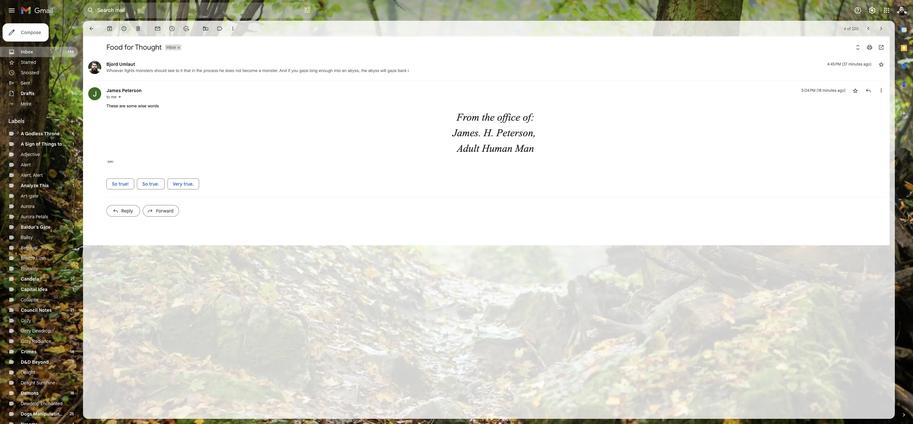 Task type: vqa. For each thing, say whether or not it's contained in the screenshot.


Task type: locate. For each thing, give the bounding box(es) containing it.
1 vertical spatial delight
[[21, 380, 35, 386]]

dewdrop enchanted
[[21, 401, 63, 407]]

aurora for aurora link at the left of the page
[[21, 203, 35, 209]]

2 21 from the top
[[71, 308, 74, 312]]

collapse link
[[21, 297, 39, 303]]

1 vertical spatial 21
[[71, 308, 74, 312]]

gaze right you
[[299, 68, 309, 73]]

starred
[[21, 59, 36, 65]]

1 horizontal spatial minutes
[[849, 62, 863, 67]]

1 right things at the left
[[73, 141, 74, 146]]

1 right this
[[73, 183, 74, 188]]

0 horizontal spatial 4
[[72, 131, 74, 136]]

5:04 pm (18 minutes ago)
[[802, 88, 846, 93]]

1 vertical spatial ago)
[[838, 88, 846, 93]]

1 cozy from the top
[[21, 318, 31, 324]]

0 horizontal spatial of
[[36, 141, 40, 147]]

0 vertical spatial ago)
[[864, 62, 872, 67]]

it
[[181, 68, 183, 73]]

ago) left not starred checkbox
[[864, 62, 872, 67]]

ago) for 4:45 pm (37 minutes ago)
[[864, 62, 872, 67]]

forward link
[[143, 205, 179, 217]]

4:45 pm (37 minutes ago) cell
[[828, 61, 872, 67]]

lush
[[36, 255, 46, 261]]

peterson,
[[497, 127, 536, 138]]

minutes right (18
[[823, 88, 837, 93]]

1 horizontal spatial true.
[[184, 181, 194, 187]]

process
[[204, 68, 218, 73]]

0 horizontal spatial to
[[57, 141, 62, 147]]

1 right idea
[[73, 287, 74, 292]]

2 vertical spatial cozy
[[21, 338, 31, 344]]

4 left 220
[[844, 26, 847, 31]]

capital idea link
[[21, 287, 47, 292]]

breeze lush
[[21, 255, 46, 261]]

cozy for cozy radiance
[[21, 338, 31, 344]]

council notes
[[21, 307, 52, 313]]

so left true!
[[112, 181, 117, 187]]

1 for a sign of things to come
[[73, 141, 74, 146]]

3 1 from the top
[[73, 225, 74, 229]]

1 vertical spatial minutes
[[823, 88, 837, 93]]

delight down d&d
[[21, 370, 35, 375]]

cozy
[[21, 318, 31, 324], [21, 328, 31, 334], [21, 338, 31, 344]]

bjord umlaut
[[106, 61, 135, 67]]

snoozed
[[21, 70, 39, 76]]

a
[[21, 131, 24, 137], [21, 141, 24, 147]]

0 vertical spatial 4
[[844, 26, 847, 31]]

inbox inside button
[[166, 45, 176, 50]]

of:
[[523, 111, 535, 123]]

1 21 from the top
[[71, 276, 74, 281]]

for
[[124, 43, 134, 52]]

drafts
[[21, 91, 34, 96]]

1 vertical spatial not starred image
[[852, 87, 859, 94]]

report spam image
[[121, 25, 127, 32]]

dewdrop enchanted link
[[21, 401, 63, 407]]

3 cozy from the top
[[21, 338, 31, 344]]

the
[[196, 68, 202, 73], [361, 68, 367, 73], [482, 111, 495, 123]]

1 so from the left
[[112, 181, 117, 187]]

minutes inside 'cell'
[[823, 88, 837, 93]]

of right the sign
[[36, 141, 40, 147]]

4 1 from the top
[[73, 287, 74, 292]]

main menu image
[[8, 6, 16, 14]]

labels navigation
[[0, 21, 83, 424]]

human
[[482, 142, 513, 154]]

None search field
[[83, 3, 317, 18]]

gaze
[[299, 68, 309, 73], [388, 68, 397, 73]]

0 vertical spatial 21
[[71, 276, 74, 281]]

dewdrop down demons link
[[21, 401, 39, 407]]

0 vertical spatial of
[[848, 26, 851, 31]]

2 true. from the left
[[184, 181, 194, 187]]

gate
[[40, 224, 50, 230]]

dewdrop up radiance
[[32, 328, 51, 334]]

3
[[72, 360, 74, 364]]

true. for so true.
[[149, 181, 159, 187]]

5:04 pm
[[802, 88, 816, 93]]

notes
[[39, 307, 52, 313]]

Search mail text field
[[97, 7, 286, 14]]

0 vertical spatial aurora
[[21, 203, 35, 209]]

0 horizontal spatial minutes
[[823, 88, 837, 93]]

14
[[70, 349, 74, 354]]

not
[[236, 68, 242, 73]]

inbox down snooze icon
[[166, 45, 176, 50]]

1 true. from the left
[[149, 181, 159, 187]]

1 a from the top
[[21, 131, 24, 137]]

minutes for (18
[[823, 88, 837, 93]]

1 horizontal spatial so
[[142, 181, 148, 187]]

ago) inside cell
[[864, 62, 872, 67]]

0 horizontal spatial so
[[112, 181, 117, 187]]

2 delight from the top
[[21, 380, 35, 386]]

dogs manipulating time
[[21, 411, 74, 417]]

1 vertical spatial a
[[21, 141, 24, 147]]

1 1 from the top
[[73, 141, 74, 146]]

not starred image
[[878, 61, 885, 67], [852, 87, 859, 94]]

0 horizontal spatial not starred image
[[852, 87, 859, 94]]

aurora down "art-gate" link
[[21, 203, 35, 209]]

delight for delight link on the bottom left of page
[[21, 370, 35, 375]]

minutes
[[849, 62, 863, 67], [823, 88, 837, 93]]

these are some wise words
[[106, 104, 159, 108]]

1 right the "gate"
[[73, 225, 74, 229]]

alert up analyze this link
[[33, 172, 43, 178]]

collapse
[[21, 297, 39, 303]]

food
[[106, 43, 123, 52]]

2 vertical spatial to
[[57, 141, 62, 147]]

4 up come
[[72, 131, 74, 136]]

older image
[[878, 25, 885, 32]]

(37
[[842, 62, 848, 67]]

more
[[21, 101, 31, 107]]

cozy down cozy link
[[21, 328, 31, 334]]

candela link
[[21, 276, 39, 282]]

tab list
[[895, 21, 913, 401]]

aurora down aurora link at the left of the page
[[21, 214, 35, 220]]

0 vertical spatial cozy
[[21, 318, 31, 324]]

some
[[127, 104, 137, 108]]

1 aurora from the top
[[21, 203, 35, 209]]

h.
[[484, 127, 494, 138]]

alert, alert
[[21, 172, 43, 178]]

1 horizontal spatial not starred image
[[878, 61, 885, 67]]

more image
[[230, 25, 236, 32]]

to me
[[106, 94, 116, 99]]

crimes
[[21, 349, 36, 355]]

gaze right will
[[388, 68, 397, 73]]

220
[[852, 26, 859, 31]]

Not starred checkbox
[[852, 87, 859, 94]]

a left godless
[[21, 131, 24, 137]]

labels image
[[217, 25, 223, 32]]

true. inside very true. button
[[184, 181, 194, 187]]

move to image
[[202, 25, 209, 32]]

true. inside the so true. button
[[149, 181, 159, 187]]

4 for 4
[[72, 131, 74, 136]]

0 vertical spatial alert
[[21, 162, 31, 168]]

2 1 from the top
[[73, 183, 74, 188]]

1 gaze from the left
[[299, 68, 309, 73]]

1 vertical spatial aurora
[[21, 214, 35, 220]]

alert up alert, at the top left of the page
[[21, 162, 31, 168]]

true. left very
[[149, 181, 159, 187]]

0 vertical spatial to
[[176, 68, 179, 73]]

inbox
[[166, 45, 176, 50], [21, 49, 33, 55]]

brutality
[[21, 266, 38, 272]]

delete image
[[135, 25, 141, 32]]

1 horizontal spatial alert
[[33, 172, 43, 178]]

not starred image right 4:45 pm (37 minutes ago) cell
[[878, 61, 885, 67]]

should
[[154, 68, 167, 73]]

long
[[310, 68, 318, 73]]

in
[[192, 68, 195, 73]]

2 so from the left
[[142, 181, 148, 187]]

so right true!
[[142, 181, 148, 187]]

alert
[[21, 162, 31, 168], [33, 172, 43, 178]]

0 vertical spatial delight
[[21, 370, 35, 375]]

the left abyss
[[361, 68, 367, 73]]

2 cozy from the top
[[21, 328, 31, 334]]

abyss,
[[348, 68, 360, 73]]

1 horizontal spatial of
[[848, 26, 851, 31]]

ago) inside 'cell'
[[838, 88, 846, 93]]

a for a godless throne
[[21, 131, 24, 137]]

see
[[168, 68, 175, 73]]

sent
[[21, 80, 30, 86]]

minutes for (37
[[849, 62, 863, 67]]

to left come
[[57, 141, 62, 147]]

capital idea
[[21, 287, 47, 292]]

delight down delight link on the bottom left of page
[[21, 380, 35, 386]]

so true. button
[[137, 178, 165, 189]]

alert,
[[21, 172, 32, 178]]

1 vertical spatial of
[[36, 141, 40, 147]]

ago)
[[864, 62, 872, 67], [838, 88, 846, 93]]

1 delight from the top
[[21, 370, 35, 375]]

a sign of things to come link
[[21, 141, 76, 147]]

Not starred checkbox
[[878, 61, 885, 67]]

0 vertical spatial not starred image
[[878, 61, 885, 67]]

true. right very
[[184, 181, 194, 187]]

gate
[[29, 193, 38, 199]]

not starred image down 4:45 pm (37 minutes ago) cell
[[852, 87, 859, 94]]

to inside the labels navigation
[[57, 141, 62, 147]]

godless
[[25, 131, 43, 137]]

0 vertical spatial a
[[21, 131, 24, 137]]

0 horizontal spatial gaze
[[299, 68, 309, 73]]

0 horizontal spatial ago)
[[838, 88, 846, 93]]

and
[[279, 68, 287, 73]]

1 horizontal spatial 4
[[844, 26, 847, 31]]

does
[[225, 68, 234, 73]]

minutes inside cell
[[849, 62, 863, 67]]

sent link
[[21, 80, 30, 86]]

art-gate link
[[21, 193, 38, 199]]

cozy down council
[[21, 318, 31, 324]]

james.
[[453, 127, 481, 138]]

food for thought
[[106, 43, 162, 52]]

2 aurora from the top
[[21, 214, 35, 220]]

the right the in
[[196, 68, 202, 73]]

1 horizontal spatial inbox
[[166, 45, 176, 50]]

1 vertical spatial 4
[[72, 131, 74, 136]]

0 horizontal spatial inbox
[[21, 49, 33, 55]]

list
[[83, 55, 885, 222]]

1 for capital idea
[[73, 287, 74, 292]]

james. h. peterson,
[[453, 127, 539, 138]]

a left the sign
[[21, 141, 24, 147]]

true.
[[149, 181, 159, 187], [184, 181, 194, 187]]

inbox up starred
[[21, 49, 33, 55]]

4 for 4 of 220
[[844, 26, 847, 31]]

baldur's
[[21, 224, 39, 230]]

2 a from the top
[[21, 141, 24, 147]]

0 horizontal spatial alert
[[21, 162, 31, 168]]

the up h.
[[482, 111, 495, 123]]

minutes right (37
[[849, 62, 863, 67]]

1 vertical spatial cozy
[[21, 328, 31, 334]]

search mail image
[[85, 5, 97, 16]]

a
[[259, 68, 261, 73]]

forward
[[156, 208, 174, 214]]

snooze image
[[169, 25, 175, 32]]

0 vertical spatial minutes
[[849, 62, 863, 67]]

delight for delight sunshine
[[21, 380, 35, 386]]

cozy up 'crimes' link
[[21, 338, 31, 344]]

to left the it
[[176, 68, 179, 73]]

1 horizontal spatial gaze
[[388, 68, 397, 73]]

1 horizontal spatial to
[[106, 94, 110, 99]]

4 inside the labels navigation
[[72, 131, 74, 136]]

1 horizontal spatial ago)
[[864, 62, 872, 67]]

cozy dewdrop link
[[21, 328, 51, 334]]

betrayal link
[[21, 245, 38, 251]]

of left 220
[[848, 26, 851, 31]]

to left me
[[106, 94, 110, 99]]

ago) left not starred option
[[838, 88, 846, 93]]

very true. button
[[167, 178, 199, 189]]

0 horizontal spatial true.
[[149, 181, 159, 187]]

inbox inside the labels navigation
[[21, 49, 33, 55]]

alert, alert link
[[21, 172, 43, 178]]

0 horizontal spatial the
[[196, 68, 202, 73]]

art-gate
[[21, 193, 38, 199]]

labels heading
[[8, 118, 69, 125]]



Task type: describe. For each thing, give the bounding box(es) containing it.
6
[[72, 91, 74, 96]]

a godless throne link
[[21, 131, 60, 137]]

if
[[288, 68, 290, 73]]

21 for candela
[[71, 276, 74, 281]]

2 horizontal spatial the
[[482, 111, 495, 123]]

cozy for cozy link
[[21, 318, 31, 324]]

of inside the labels navigation
[[36, 141, 40, 147]]

not starred image for 5:04 pm (18 minutes ago)
[[852, 87, 859, 94]]

list containing from the office of:
[[83, 55, 885, 222]]

4:45 pm (37 minutes ago)
[[828, 62, 872, 67]]

cozy dewdrop
[[21, 328, 51, 334]]

sunshine
[[36, 380, 55, 386]]

snoozed link
[[21, 70, 39, 76]]

fights
[[124, 68, 135, 73]]

so for so true!
[[112, 181, 117, 187]]

me
[[111, 94, 116, 99]]

labels
[[8, 118, 25, 125]]

reply
[[121, 208, 133, 214]]

5:04 pm (18 minutes ago) cell
[[802, 87, 846, 94]]

25
[[70, 411, 74, 416]]

demons link
[[21, 390, 39, 396]]

alert link
[[21, 162, 31, 168]]

petals
[[36, 214, 48, 220]]

(18
[[817, 88, 822, 93]]

compose button
[[3, 23, 49, 42]]

1 vertical spatial to
[[106, 94, 110, 99]]

d&d
[[21, 359, 31, 365]]

inbox for the inbox link
[[21, 49, 33, 55]]

drafts link
[[21, 91, 34, 96]]

so true.
[[142, 181, 159, 187]]

cozy link
[[21, 318, 31, 324]]

words
[[148, 104, 159, 108]]

council notes link
[[21, 307, 52, 313]]

d&d beyond link
[[21, 359, 49, 365]]

1 vertical spatial alert
[[33, 172, 43, 178]]

sign
[[25, 141, 35, 147]]

betrayal
[[21, 245, 38, 251]]

monsters
[[136, 68, 153, 73]]

capital
[[21, 287, 37, 292]]

true. for very true.
[[184, 181, 194, 187]]

james peterson
[[106, 88, 142, 93]]

ago) for 5:04 pm (18 minutes ago)
[[838, 88, 846, 93]]

enough
[[319, 68, 333, 73]]

1 for analyze this
[[73, 183, 74, 188]]

newer image
[[865, 25, 872, 32]]

cozy for cozy dewdrop
[[21, 328, 31, 334]]

1 horizontal spatial the
[[361, 68, 367, 73]]

not starred image for 4:45 pm (37 minutes ago)
[[878, 61, 885, 67]]

very
[[173, 181, 183, 187]]

brutality link
[[21, 266, 38, 272]]

delight link
[[21, 370, 35, 375]]

more button
[[0, 99, 78, 109]]

office
[[497, 111, 520, 123]]

adult human man
[[457, 142, 534, 154]]

a for a sign of things to come
[[21, 141, 24, 147]]

4 of 220
[[844, 26, 859, 31]]

archive image
[[106, 25, 113, 32]]

1 for baldur's gate
[[73, 225, 74, 229]]

show trimmed content image
[[106, 160, 114, 163]]

146
[[68, 49, 74, 54]]

from the office of:
[[457, 111, 535, 123]]

james
[[106, 88, 121, 93]]

1 vertical spatial dewdrop
[[21, 401, 39, 407]]

man
[[515, 142, 534, 154]]

starred link
[[21, 59, 36, 65]]

mark as unread image
[[154, 25, 161, 32]]

inbox for inbox button
[[166, 45, 176, 50]]

into
[[334, 68, 341, 73]]

aurora for aurora petals
[[21, 214, 35, 220]]

settings image
[[869, 6, 876, 14]]

advanced search options image
[[301, 4, 314, 17]]

4:45 pm
[[828, 62, 841, 67]]

0 vertical spatial dewdrop
[[32, 328, 51, 334]]

come
[[63, 141, 76, 147]]

throne
[[44, 131, 60, 137]]

back
[[398, 68, 407, 73]]

you
[[291, 68, 298, 73]]

crimes link
[[21, 349, 36, 355]]

adult
[[457, 142, 480, 154]]

dogs manipulating time link
[[21, 411, 74, 417]]

analyze
[[21, 183, 38, 189]]

add to tasks image
[[183, 25, 190, 32]]

show details image
[[118, 95, 122, 99]]

bjord
[[106, 61, 118, 67]]

back to inbox image
[[88, 25, 95, 32]]

manipulating
[[33, 411, 62, 417]]

so for so true.
[[142, 181, 148, 187]]

become
[[243, 68, 258, 73]]

2 horizontal spatial to
[[176, 68, 179, 73]]

so true!
[[112, 181, 129, 187]]

demons
[[21, 390, 39, 396]]

support image
[[854, 6, 862, 14]]

he
[[219, 68, 224, 73]]

2 gaze from the left
[[388, 68, 397, 73]]

are
[[119, 104, 125, 108]]

cozy radiance
[[21, 338, 51, 344]]

beyond
[[32, 359, 49, 365]]

true!
[[119, 181, 129, 187]]

whoever
[[106, 68, 123, 73]]

aurora petals
[[21, 214, 48, 220]]

21 for council notes
[[71, 308, 74, 312]]

a godless throne
[[21, 131, 60, 137]]

peterson
[[122, 88, 142, 93]]

breeze
[[21, 255, 35, 261]]

things
[[41, 141, 56, 147]]

gmail image
[[21, 4, 56, 17]]

that
[[184, 68, 191, 73]]

ballsy
[[21, 235, 33, 240]]



